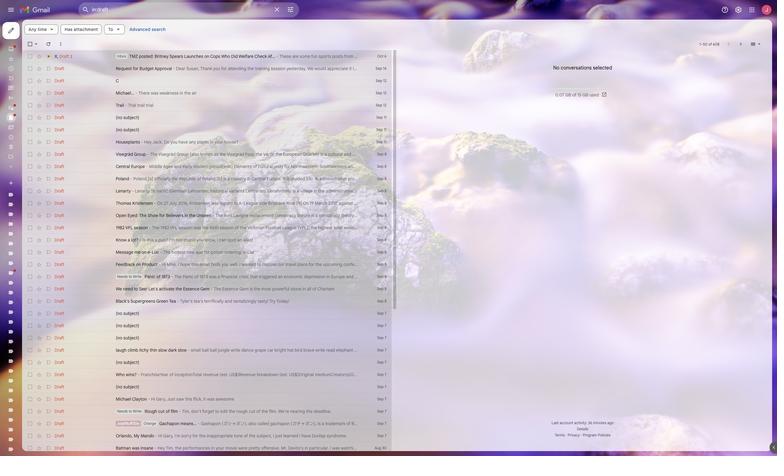 Task type: describe. For each thing, give the bounding box(es) containing it.
a left country
[[228, 176, 230, 182]]

draft for 28th row from the top of the no conversations selected main content
[[55, 385, 64, 390]]

scared
[[452, 446, 466, 451]]

1 · from the left
[[566, 433, 567, 438]]

the right edit
[[229, 409, 235, 415]]

welfare
[[239, 54, 254, 59]]

1 lixr from the left
[[152, 250, 159, 255]]

is up thomas kristensen - on 27 july 2016, kristensen was signed to a-league side brisbane roar.[9] on 19 march 2017, against adelaide united with late drama, brisbane's goalkeeper, mich at top
[[293, 188, 296, 194]]

the up depression
[[315, 262, 322, 268]]

8 for alias!
[[385, 238, 387, 242]]

16
[[314, 176, 318, 182]]

elephant
[[336, 348, 353, 353]]

draft for 20th row from the bottom of the no conversations selected main content
[[55, 213, 64, 218]]

and up provinces
[[348, 164, 355, 169]]

13 8 from the top
[[385, 299, 387, 304]]

sep for fourth row from the bottom of the no conversations selected main content
[[377, 409, 384, 414]]

to left edit
[[215, 409, 219, 415]]

search mail image
[[80, 4, 91, 15]]

the down sorry
[[175, 446, 182, 451]]

0 vertical spatial were
[[387, 164, 396, 169]]

of right 50 at the right top of the page
[[709, 42, 712, 46]]

draft for 18th row from the bottom
[[55, 237, 64, 243]]

the right as at the left top
[[220, 152, 226, 157]]

1 vertical spatial hi
[[151, 397, 155, 402]]

2 itchy from the left
[[446, 348, 456, 353]]

check
[[255, 54, 267, 59]]

four
[[397, 152, 405, 157]]

was down unseen
[[194, 225, 201, 231]]

11 sep 8 from the top
[[377, 275, 387, 279]]

trial
[[146, 103, 153, 108]]

and down we need to see! let's activate the essence gem - the essence gem is the most powerful stone in all of chartem
[[225, 299, 232, 304]]

any time button
[[25, 25, 58, 34]]

2 write from the left
[[315, 348, 325, 353]]

was right there at the top of page
[[151, 90, 158, 96]]

of right "republic"
[[197, 176, 201, 182]]

1 visegrád from the left
[[116, 152, 133, 157]]

i right mike, at the left
[[178, 262, 179, 268]]

country
[[231, 176, 246, 182]]

1 vertical spatial have
[[302, 434, 311, 439]]

1 vertical spatial i'm
[[175, 434, 180, 439]]

lehnarten;
[[188, 188, 209, 194]]

sep for 12th row from the top of the no conversations selected main content
[[377, 189, 384, 193]]

today!
[[276, 299, 289, 304]]

- right insane
[[154, 446, 156, 451]]

hi for hi mike, i hope this email finds you well. i wanted to discuss our travel plans for the upcoming conference. can we set up a call to finalize the details? thank
[[162, 262, 166, 268]]

3 7 from the top
[[385, 336, 387, 340]]

draft for second row from the top
[[55, 66, 64, 71]]

draft for 19th row from the bottom
[[55, 225, 64, 231]]

sep for 19th row from the bottom
[[377, 226, 384, 230]]

sep 7 for seventh row from the bottom
[[377, 373, 387, 377]]

the left air
[[184, 90, 191, 96]]

play
[[354, 348, 362, 353]]

50
[[703, 42, 708, 46]]

(no for seventh (no subject) link from the bottom
[[116, 115, 122, 120]]

32 row from the top
[[22, 430, 391, 443]]

608
[[713, 42, 720, 46]]

billion[a]
[[437, 372, 454, 378]]

2 lenarty from the left
[[135, 188, 150, 194]]

1 1873 from the left
[[162, 274, 170, 280]]

1 european from the left
[[283, 152, 302, 157]]

sep for third row from the top of the no conversations selected main content
[[376, 78, 382, 83]]

four,
[[245, 152, 255, 157]]

0 horizontal spatial hope
[[180, 262, 190, 268]]

mando
[[141, 434, 154, 439]]

2 · from the left
[[581, 433, 582, 438]]

1 (est. from the left
[[220, 372, 228, 378]]

1 movie from the left
[[225, 446, 237, 451]]

of left film.
[[256, 409, 260, 415]]

(no for fifth (no subject) link from the top of the no conversations selected main content
[[116, 336, 122, 341]]

draft for 17th row
[[55, 250, 64, 255]]

in right believers
[[185, 213, 188, 218]]

to inside "needs to write rough cut of film - tim, don't forget to edit the rough cut of the film. we're nearing the deadline."
[[129, 409, 132, 414]]

air
[[192, 90, 197, 96]]

9 8 from the top
[[385, 250, 387, 255]]

was down 'syndrome.'
[[332, 446, 340, 451]]

2 vertical spatial this
[[185, 397, 192, 402]]

1 vfl from the left
[[125, 225, 133, 231]]

2 e- from the left
[[243, 250, 247, 255]]

1 essence from the left
[[183, 287, 199, 292]]

5 7 from the top
[[385, 360, 387, 365]]

- left 27 at the top left of page
[[154, 201, 156, 206]]

draft for 11th row from the bottom
[[55, 323, 64, 329]]

- down pun?
[[160, 250, 162, 255]]

8 for into
[[385, 177, 387, 181]]

36
[[588, 421, 592, 426]]

draft for 2nd row from the bottom
[[55, 434, 64, 439]]

on left the product
[[136, 262, 141, 268]]

the right the finalize
[[427, 262, 434, 268]]

8 for central
[[385, 164, 387, 169]]

1 vertical spatial we
[[116, 287, 122, 292]]

the left victorian
[[240, 225, 246, 231]]

draft for 14th row from the bottom
[[55, 287, 64, 292]]

and left she
[[423, 446, 430, 451]]

10 row from the top
[[22, 161, 470, 173]]

sep 7 for 11th row from the bottom
[[377, 324, 387, 328]]

draft for third row from the top of the no conversations selected main content
[[55, 78, 64, 84]]

sep 8 for our
[[377, 262, 387, 267]]

26 row from the top
[[22, 357, 391, 369]]

gmail image
[[20, 4, 53, 16]]

performances
[[183, 446, 210, 451]]

- right mando
[[155, 434, 157, 439]]

if
[[353, 66, 355, 71]]

1 sep 12 from the top
[[376, 78, 387, 83]]

lenharten,
[[246, 188, 267, 194]]

0.07 gb of 15 gb used
[[555, 92, 599, 98]]

the down show
[[152, 225, 159, 231]]

12 row from the top
[[22, 185, 439, 197]]

1 horizontal spatial from
[[406, 274, 415, 280]]

- down show
[[149, 225, 151, 231]]

latin.
[[429, 164, 440, 169]]

2 movie from the left
[[367, 446, 379, 451]]

easte
[[459, 164, 470, 169]]

7 sep 7 from the top
[[377, 385, 387, 389]]

draft for third row from the bottom
[[55, 421, 64, 427]]

[lɛˈnartɨ]
[[151, 188, 168, 194]]

0 horizontal spatial have
[[179, 139, 188, 145]]

march
[[315, 201, 327, 206]]

message me on e-lixr - the hottest new app for potion ordering; e-lixr
[[116, 250, 255, 255]]

1 group from the left
[[134, 152, 146, 157]]

sep 7 for fourth row from the bottom of the no conversations selected main content
[[377, 409, 387, 414]]

refresh image
[[45, 41, 51, 47]]

1 (no subject) from the top
[[116, 115, 139, 120]]

2 cut from the left
[[249, 409, 255, 415]]

in right plants
[[210, 139, 213, 145]]

draft for 27th row from the bottom of the no conversations selected main content
[[55, 127, 64, 133]]

1 season from the left
[[134, 225, 148, 231]]

the down mike, at the left
[[174, 274, 182, 280]]

2 climb from the left
[[374, 348, 384, 353]]

sep for 21th row from the bottom of the no conversations selected main content
[[377, 201, 384, 206]]

0 horizontal spatial europe
[[131, 164, 145, 169]]

14
[[383, 66, 387, 71]]

mediumcreator(s)owner(s)$50
[[315, 372, 376, 378]]

draft for 24th row from the bottom of the no conversations selected main content
[[55, 164, 64, 169]]

Search mail text field
[[92, 7, 270, 13]]

sep 8 for quartet)
[[377, 152, 387, 157]]

3 1873 from the left
[[416, 274, 425, 280]]

session.
[[450, 66, 465, 71]]

program policies link
[[583, 433, 611, 438]]

2 european from the left
[[421, 152, 440, 157]]

1 horizontal spatial thank
[[451, 262, 463, 268]]

1 horizontal spatial cultural
[[328, 152, 343, 157]]

sep for 17th row
[[377, 250, 384, 255]]

powerful
[[272, 287, 289, 292]]

8 row from the top
[[22, 136, 391, 148]]

11 row from the top
[[22, 173, 431, 185]]

details?
[[435, 262, 450, 268]]

2 subject) from the top
[[123, 127, 139, 133]]

in right the 'village'
[[314, 188, 317, 194]]

cou
[[431, 188, 439, 194]]

the left hottest
[[163, 250, 171, 255]]

a right up
[[396, 262, 399, 268]]

trail
[[116, 103, 124, 108]]

open
[[116, 213, 127, 218]]

in up chartem
[[327, 274, 330, 280]]

1 brave from the left
[[303, 348, 314, 353]]

houseplants - hey jack, do you have any plants in your house?
[[116, 139, 238, 145]]

us
[[392, 66, 397, 71]]

needs for panic
[[117, 275, 128, 279]]

4 7 from the top
[[385, 348, 387, 353]]

11 8 from the top
[[385, 275, 387, 279]]

7 (no subject) link from the top
[[116, 384, 358, 390]]

2
[[70, 54, 72, 59]]

period[edit]
[[209, 164, 233, 169]]

do
[[164, 139, 169, 145]]

the right the nearing
[[306, 409, 313, 415]]

1 on from the left
[[157, 201, 163, 206]]

sep 8 for stone
[[377, 287, 387, 291]]

2 that from the left
[[384, 274, 392, 280]]

- right af...
[[276, 54, 278, 59]]

football
[[388, 225, 403, 231]]

- right film
[[179, 409, 181, 415]]

was left "signed"
[[211, 201, 219, 206]]

1 write from the left
[[231, 348, 240, 353]]

hi for hi gary, i'm sorry for the inappropriate tone of the subject, i just learned i have dunlap syndrome.
[[158, 434, 162, 439]]

0 horizontal spatial or
[[270, 152, 274, 157]]

no
[[553, 65, 560, 71]]

central up "lenharten,"
[[252, 176, 266, 182]]

the left film.
[[262, 409, 268, 415]]

in left victoria.
[[428, 225, 431, 231]]

30 row from the top
[[22, 406, 391, 418]]

1 horizontal spatial europe
[[331, 274, 345, 280]]

1 vertical spatial an
[[237, 237, 242, 243]]

- right 'poland'
[[130, 176, 132, 182]]

for right plans
[[309, 262, 314, 268]]

in left all
[[302, 287, 306, 292]]

central down political
[[356, 164, 370, 169]]

dark
[[168, 348, 177, 353]]

10 7 from the top
[[385, 422, 387, 426]]

aug
[[375, 446, 381, 451]]

alliance
[[369, 152, 383, 157]]

sep 8 for into
[[377, 177, 387, 181]]

2 kristensen from the left
[[189, 201, 210, 206]]

a left financial on the left
[[218, 274, 220, 280]]

trail
[[137, 103, 145, 108]]

the left "86th"
[[202, 225, 209, 231]]

sep for 22th row from the top
[[377, 311, 384, 316]]

(no for third (no subject) link
[[116, 311, 122, 317]]

got
[[439, 446, 446, 451]]

i right particular.
[[330, 446, 331, 451]]

29 row from the top
[[22, 393, 391, 406]]

of right elements
[[253, 164, 257, 169]]

provide
[[377, 66, 391, 71]]

2 panic from the left
[[183, 274, 193, 280]]

sep for 24th row from the bottom of the no conversations selected main content
[[377, 164, 384, 169]]

more image
[[58, 41, 64, 47]]

sep 12 for michael... - there was weakness in the air
[[376, 91, 387, 95]]

details
[[577, 427, 588, 432]]

1 vertical spatial who
[[116, 372, 125, 378]]

3 (no subject) from the top
[[116, 311, 139, 317]]

v4,
[[263, 152, 269, 157]]

0 vertical spatial your
[[407, 66, 416, 71]]

0 vertical spatial i'm
[[169, 237, 175, 243]]

31 row from the top
[[22, 418, 391, 430]]

1 slow from the left
[[158, 348, 167, 353]]

1 ball from the left
[[202, 348, 209, 353]]

i left can
[[217, 237, 218, 243]]

dolphin
[[386, 348, 400, 353]]

advanced search options image
[[284, 3, 297, 16]]

2 (est. from the left
[[279, 372, 288, 378]]

15 row from the top
[[22, 222, 456, 234]]

9 7 from the top
[[385, 409, 387, 414]]

some
[[300, 54, 310, 59]]

2 season from the left
[[179, 225, 192, 231]]

24 row from the top
[[22, 332, 391, 344]]

pun?
[[158, 237, 168, 243]]

1 vertical spatial it
[[203, 397, 206, 402]]

of up "let's"
[[156, 274, 161, 280]]

any time
[[28, 27, 47, 32]]

officially
[[154, 176, 170, 182]]

central right four on the right
[[406, 152, 420, 157]]

2 horizontal spatial an
[[426, 176, 431, 182]]

sep 7 for tenth row from the bottom of the no conversations selected main content
[[377, 336, 387, 340]]

is right quartet)
[[320, 152, 324, 157]]

- right clayton
[[148, 397, 150, 402]]

olecko,
[[388, 188, 402, 194]]

sep 7 for 8th row from the bottom
[[377, 360, 387, 365]]

0 vertical spatial tim,
[[182, 409, 190, 415]]

0 horizontal spatial thank
[[200, 66, 212, 71]]

to right call
[[408, 262, 412, 268]]

sep 8 for of
[[377, 189, 387, 193]]

draft for 21th row from the bottom of the no conversations selected main content
[[55, 201, 64, 206]]

olecko
[[416, 188, 430, 194]]

was left insane
[[132, 446, 140, 451]]

2 ball from the left
[[210, 348, 217, 353]]

draft for 23th row from the bottom of the no conversations selected main content
[[55, 176, 64, 182]]

1 vertical spatial league
[[282, 225, 297, 231]]

posts
[[332, 54, 343, 59]]

as
[[214, 152, 219, 157]]

1 panic from the left
[[145, 274, 155, 280]]

1 kristensen from the left
[[132, 201, 153, 206]]

particular.
[[309, 446, 329, 451]]

you right do
[[170, 139, 178, 145]]

guys
[[381, 54, 390, 59]]

into
[[306, 176, 313, 182]]

- right trail
[[125, 103, 127, 108]]

14 row from the top
[[22, 210, 391, 222]]

read
[[326, 348, 335, 353]]

0 vertical spatial hope
[[361, 54, 371, 59]]

(no for 6th (no subject) link from the bottom
[[116, 127, 122, 133]]

8 7 from the top
[[385, 397, 387, 402]]

michael...
[[116, 90, 134, 96]]

9 row from the top
[[22, 148, 457, 161]]

6 8 from the top
[[385, 213, 387, 218]]

in down inappropriate
[[211, 446, 215, 451]]

sep 8 for (vfl),
[[377, 226, 387, 230]]

2 brave from the left
[[470, 348, 481, 353]]

the up march on the top of the page
[[318, 188, 325, 194]]

clayton
[[132, 397, 147, 402]]

brisbane's
[[418, 201, 438, 206]]

17 row from the top
[[22, 246, 391, 259]]

of left 15
[[572, 92, 576, 98]]

- right means...
[[198, 421, 200, 427]]

1 horizontal spatial it
[[349, 66, 352, 71]]

write for panic
[[133, 275, 142, 279]]

the right victoria.
[[449, 225, 456, 231]]

6 (no subject) from the top
[[116, 360, 139, 366]]

- right unseen
[[212, 213, 214, 218]]

we're
[[278, 409, 289, 415]]

of left gmina
[[369, 188, 373, 194]]

has attachment
[[65, 27, 98, 32]]

5 (no subject) from the top
[[116, 336, 139, 341]]

the right activate
[[176, 287, 182, 292]]

to inside needs to write panic of 1873 - the panic of 1873 was a financial crisis that triggered an economic depression in europe and north america that lasted from 1873 to 1877 or 1879 in france and i
[[129, 275, 132, 279]]

sep 12 for trail - trial trail trial
[[376, 103, 387, 108]]

1 11 from the top
[[384, 115, 387, 120]]

request
[[116, 66, 132, 71]]

thomas
[[116, 201, 131, 206]]

- right tea
[[177, 299, 179, 304]]

is right it
[[287, 176, 290, 182]]

and left i
[[474, 274, 481, 280]]

did
[[231, 54, 238, 59]]

who wins? - franchiseyear of inceptiontotal revenue (est. us$)revenue breakdown (est. us$)original mediumcreator(s)owner(s)$50 billion+[edit]pokémon1996$88 billion[a] - lic
[[116, 372, 464, 378]]

alias!
[[243, 237, 253, 243]]

the up terrifically
[[214, 287, 221, 292]]

to right wanted
[[257, 262, 261, 268]]

in right 1879
[[455, 274, 458, 280]]

sep for tenth row from the bottom of the no conversations selected main content
[[377, 336, 384, 340]]

12 for trail - trial trail trial
[[383, 103, 387, 108]]

finalize
[[413, 262, 426, 268]]

draft for 29th row
[[55, 397, 64, 402]]

app
[[196, 250, 203, 255]]

posted:
[[139, 54, 154, 59]]

0 horizontal spatial league
[[244, 201, 258, 206]]

the left 'subject,'
[[249, 434, 255, 439]]

(no for 4th (no subject) link
[[116, 323, 122, 329]]

- right houseplants
[[141, 139, 143, 145]]

0 vertical spatial who
[[221, 54, 230, 59]]

1 vertical spatial administrative
[[326, 188, 353, 194]]

2 (no subject) link from the top
[[116, 127, 358, 133]]

sep for 23th row from the bottom of the no conversations selected main content
[[377, 177, 384, 181]]

to left 1877
[[426, 274, 430, 280]]

jacket
[[457, 348, 469, 353]]

and left north
[[346, 274, 354, 280]]

8 for (vfl),
[[385, 226, 387, 230]]

on left cops
[[204, 54, 209, 59]]

to left see!
[[134, 287, 138, 292]]

3 11 from the top
[[384, 140, 387, 144]]

advanced search
[[129, 27, 166, 32]]

and left latin.
[[421, 164, 428, 169]]

of left inceptiontotal
[[169, 372, 174, 378]]

7 (no subject) from the top
[[116, 385, 139, 390]]

adelaide
[[354, 201, 371, 206]]

green
[[156, 299, 168, 304]]

the up performances at bottom
[[199, 434, 206, 439]]

senior
[[344, 225, 356, 231]]

eyed:
[[128, 213, 138, 218]]

tea's
[[194, 299, 203, 304]]

3 (no subject) link from the top
[[116, 311, 358, 317]]

1 itchy from the left
[[139, 348, 149, 353]]

1 vertical spatial gary,
[[163, 434, 173, 439]]

i right learned at the left
[[299, 434, 300, 439]]

- left middle
[[146, 164, 148, 169]]

quartet)
[[303, 152, 319, 157]]

for right app
[[204, 250, 210, 255]]

no conversations selected main content
[[22, 20, 772, 457]]

sep 7 for 29th row
[[377, 397, 387, 402]]

3 visegrád from the left
[[227, 152, 244, 157]]

policies
[[598, 433, 611, 438]]



Task type: locate. For each thing, give the bounding box(es) containing it.
sep for 2nd row from the bottom
[[377, 434, 384, 439]]

0 horizontal spatial brave
[[303, 348, 314, 353]]

deadline.
[[314, 409, 332, 415]]

2 vfl from the left
[[170, 225, 177, 231]]

sep for 5th row from the top
[[376, 103, 382, 108]]

1 gem from the left
[[200, 287, 210, 292]]

climb right laugh at the bottom left of the page
[[128, 348, 138, 353]]

for
[[133, 66, 138, 71], [221, 66, 227, 71], [284, 164, 290, 169], [159, 213, 165, 218], [204, 250, 210, 255], [309, 262, 314, 268], [193, 434, 198, 439]]

launches
[[184, 54, 203, 59]]

2 horizontal spatial visegrád
[[227, 152, 244, 157]]

the
[[247, 66, 254, 71], [442, 66, 449, 71], [184, 90, 191, 96], [220, 152, 226, 157], [256, 152, 262, 157], [275, 152, 282, 157], [390, 152, 396, 157], [172, 176, 178, 182], [318, 188, 325, 194], [189, 213, 196, 218], [202, 225, 209, 231], [240, 225, 246, 231], [311, 225, 317, 231], [315, 262, 322, 268], [427, 262, 434, 268], [176, 287, 182, 292], [254, 287, 260, 292], [229, 409, 235, 415], [262, 409, 268, 415], [306, 409, 313, 415], [199, 434, 206, 439], [249, 434, 255, 439], [175, 446, 182, 451], [360, 446, 366, 451]]

1 horizontal spatial lixr
[[247, 250, 255, 255]]

draft for 12th row from the top of the no conversations selected main content
[[55, 188, 64, 194]]

kristensen down the lehnarten;
[[189, 201, 210, 206]]

flick,
[[193, 397, 202, 402]]

draft for 28th row from the bottom of the no conversations selected main content
[[55, 115, 64, 120]]

on left 27 at the top left of page
[[157, 201, 163, 206]]

1 horizontal spatial an
[[278, 274, 283, 280]]

1 horizontal spatial were
[[387, 164, 396, 169]]

your left the feedback
[[407, 66, 416, 71]]

1 12 from the top
[[383, 78, 387, 83]]

0 vertical spatial from
[[344, 54, 353, 59]]

side
[[259, 201, 267, 206]]

28 row from the top
[[22, 381, 391, 393]]

20 row from the top
[[22, 283, 391, 295]]

i
[[359, 54, 360, 59], [217, 237, 218, 243], [178, 262, 179, 268], [239, 262, 241, 268], [273, 434, 274, 439], [299, 434, 300, 439], [330, 446, 331, 451], [467, 446, 468, 451]]

know
[[116, 237, 127, 243]]

lenarty
[[116, 188, 131, 194], [135, 188, 150, 194]]

0 horizontal spatial ·
[[566, 433, 567, 438]]

5 (no subject) link from the top
[[116, 335, 358, 341]]

tim, right insane
[[166, 446, 174, 451]]

advanced
[[129, 27, 150, 32]]

write up see!
[[133, 275, 142, 279]]

sep 7 for third row from the bottom
[[377, 422, 387, 426]]

draft for 5th row from the top
[[55, 103, 64, 108]]

depression
[[304, 274, 326, 280]]

vfl down believers
[[170, 225, 177, 231]]

the right watching
[[360, 446, 366, 451]]

2 gb from the left
[[583, 92, 588, 98]]

is right poland,[b]
[[223, 176, 226, 182]]

means...
[[180, 421, 197, 427]]

2 vertical spatial with
[[380, 446, 388, 451]]

michael
[[116, 397, 131, 402]]

12 sep 8 from the top
[[377, 287, 387, 291]]

- left 'dear'
[[173, 66, 175, 71]]

3 row from the top
[[22, 75, 391, 87]]

10 8 from the top
[[385, 262, 387, 267]]

inceptiontotal
[[175, 372, 202, 378]]

2 vertical spatial sep 12
[[376, 103, 387, 108]]

draft for 30th row from the bottom
[[55, 90, 64, 96]]

tantalizingly
[[233, 299, 257, 304]]

0 vertical spatial or
[[270, 152, 274, 157]]

draft for ninth row
[[55, 152, 64, 157]]

1 vertical spatial sep 12
[[376, 91, 387, 95]]

1 horizontal spatial slow
[[178, 348, 187, 353]]

2 8 from the top
[[385, 164, 387, 169]]

you down cops
[[213, 66, 220, 71]]

1 e- from the left
[[148, 250, 152, 255]]

1 horizontal spatial who
[[221, 54, 230, 59]]

3 (no from the top
[[116, 311, 122, 317]]

2 sep 7 from the top
[[377, 324, 387, 328]]

early
[[183, 164, 192, 169]]

known
[[200, 152, 213, 157]]

you left the well.
[[222, 262, 229, 268]]

draft for 21th row
[[55, 299, 64, 304]]

sep for ninth row
[[377, 152, 384, 157]]

can
[[219, 237, 226, 243]]

hey left the jack,
[[144, 139, 152, 145]]

(no for 1st (no subject) link from the bottom of the no conversations selected main content
[[116, 385, 122, 390]]

0 vertical spatial gary,
[[156, 397, 166, 402]]

that right crisis
[[250, 274, 258, 280]]

with for late
[[386, 201, 394, 206]]

row containing x
[[22, 50, 409, 63]]

sep for 16th row from the bottom of the no conversations selected main content
[[377, 262, 384, 267]]

sep for 29th row
[[377, 397, 384, 402]]

write inside "needs to write rough cut of film - tim, don't forget to edit the rough cut of the film. we're nearing the deadline."
[[133, 409, 142, 414]]

michael clayton - hi gary, just saw this flick, it was awesome
[[116, 397, 234, 402]]

follow link to manage storage image
[[602, 92, 608, 98]]

a left lot? at the left bottom
[[128, 237, 130, 243]]

8 for quartet)
[[385, 152, 387, 157]]

18 row from the top
[[22, 259, 463, 271]]

draft for seventh row from the bottom
[[55, 372, 64, 378]]

for right 'unity'
[[284, 164, 290, 169]]

(also
[[190, 152, 199, 157]]

europe
[[131, 164, 145, 169], [372, 164, 385, 169], [331, 274, 345, 280]]

33 row from the top
[[22, 443, 468, 455]]

you left guys
[[372, 54, 380, 59]]

have left 'dunlap'
[[302, 434, 311, 439]]

the right eyed:
[[139, 213, 147, 218]]

in right the weakness
[[180, 90, 183, 96]]

0 horizontal spatial we
[[116, 287, 122, 292]]

11 7 from the top
[[385, 434, 387, 439]]

sep for 14th row from the bottom
[[377, 287, 384, 291]]

4 (no subject) from the top
[[116, 323, 139, 329]]

3 sep 8 from the top
[[377, 177, 387, 181]]

1 horizontal spatial ball
[[210, 348, 217, 353]]

older image
[[738, 41, 744, 47]]

we
[[307, 66, 313, 71], [116, 287, 122, 292]]

2 vertical spatial 11
[[384, 140, 387, 144]]

8 for stone
[[385, 287, 387, 291]]

0 vertical spatial 11
[[384, 115, 387, 120]]

visegrád down do
[[158, 152, 176, 157]]

a left the 'village'
[[297, 188, 299, 194]]

0 horizontal spatial visegrád
[[116, 152, 133, 157]]

sep for 28th row from the bottom of the no conversations selected main content
[[376, 115, 383, 120]]

rest
[[413, 348, 420, 353]]

for left budget
[[133, 66, 138, 71]]

draft for 9th row from the bottom of the no conversations selected main content
[[55, 348, 64, 353]]

franchiseyear
[[141, 372, 168, 378]]

visegrád down house?
[[227, 152, 244, 157]]

hi
[[162, 262, 166, 268], [151, 397, 155, 402], [158, 434, 162, 439]]

6 (no subject) link from the top
[[116, 360, 358, 366]]

0 horizontal spatial essence
[[183, 287, 199, 292]]

sep for third row from the bottom
[[377, 422, 384, 426]]

that left lasted
[[384, 274, 392, 280]]

None checkbox
[[27, 53, 33, 59], [27, 115, 33, 121], [27, 127, 33, 133], [27, 139, 33, 145], [27, 164, 33, 170], [27, 237, 33, 243], [27, 286, 33, 292], [27, 298, 33, 305], [27, 323, 33, 329], [27, 384, 33, 390], [27, 433, 33, 439], [27, 446, 33, 452], [27, 53, 33, 59], [27, 115, 33, 121], [27, 127, 33, 133], [27, 139, 33, 145], [27, 164, 33, 170], [27, 237, 33, 243], [27, 286, 33, 292], [27, 298, 33, 305], [27, 323, 33, 329], [27, 384, 33, 390], [27, 433, 33, 439], [27, 446, 33, 452]]

4 subject) from the top
[[123, 323, 139, 329]]

thank
[[200, 66, 212, 71], [451, 262, 463, 268]]

most
[[261, 287, 271, 292]]

tim, left don't
[[182, 409, 190, 415]]

0 horizontal spatial kristensen
[[132, 201, 153, 206]]

needs to write rough cut of film - tim, don't forget to edit the rough cut of the film. we're nearing the deadline.
[[117, 409, 332, 415]]

0 horizontal spatial that
[[250, 274, 258, 280]]

write right jungle
[[231, 348, 240, 353]]

historical
[[210, 188, 228, 194]]

0 horizontal spatial e-
[[148, 250, 152, 255]]

1 vertical spatial needs
[[117, 409, 128, 414]]

1 horizontal spatial or
[[440, 274, 444, 280]]

sep for 9th row from the bottom of the no conversations selected main content
[[377, 348, 384, 353]]

3 season from the left
[[220, 225, 234, 231]]

request for budget approval - dear susan, thank you for attending the training session yesterday. we would appreciate it if you could provide us with your feedback on the session. your insig
[[116, 66, 485, 71]]

0 horizontal spatial tim,
[[166, 446, 174, 451]]

cut right 'rough'
[[249, 409, 255, 415]]

the left four on the right
[[390, 152, 396, 157]]

sep for 8th row from the bottom
[[377, 360, 384, 365]]

draft for 33th row
[[55, 446, 64, 451]]

slow right 'thin'
[[158, 348, 167, 353]]

7 8 from the top
[[385, 226, 387, 230]]

any
[[28, 27, 36, 32]]

draft for 8th row from the bottom
[[55, 360, 64, 366]]

1 climb from the left
[[128, 348, 138, 353]]

central up 'poland'
[[116, 164, 130, 169]]

gb right 0.07
[[565, 92, 571, 98]]

2 vertical spatial an
[[278, 274, 283, 280]]

was down finds on the bottom of page
[[209, 274, 217, 280]]

highest
[[318, 225, 333, 231]]

panic
[[145, 274, 155, 280], [183, 274, 193, 280]]

0 horizontal spatial movie
[[225, 446, 237, 451]]

lenarty up the thomas
[[116, 188, 131, 194]]

we left need on the bottom of page
[[116, 287, 122, 292]]

gb right 15
[[583, 92, 588, 98]]

on right the me
[[142, 250, 146, 255]]

and left the early
[[174, 164, 181, 169]]

1 horizontal spatial cut
[[249, 409, 255, 415]]

1 gb from the left
[[565, 92, 571, 98]]

us$)original
[[289, 372, 314, 378]]

1 (no subject) link from the top
[[116, 115, 358, 121]]

i left just
[[273, 434, 274, 439]]

no conversations selected
[[553, 65, 612, 71]]

1 horizontal spatial kristensen
[[189, 201, 210, 206]]

4 sep 7 from the top
[[377, 348, 387, 353]]

0 vertical spatial have
[[179, 139, 188, 145]]

2 sep 11 from the top
[[376, 127, 387, 132]]

movie down orlando, my mando - hi gary, i'm sorry for the inappropriate tone of the subject, i just learned i have dunlap syndrome.
[[225, 446, 237, 451]]

1 horizontal spatial vfl
[[170, 225, 177, 231]]

or
[[270, 152, 274, 157], [440, 274, 444, 280]]

1 50 of 608
[[699, 42, 720, 46]]

x
[[55, 53, 57, 59]]

feedback on product - hi mike, i hope this email finds you well. i wanted to discuss our travel plans for the upcoming conference. can we set up a call to finalize the details? thank
[[116, 262, 463, 268]]

the left training
[[247, 66, 254, 71]]

write left read
[[315, 348, 325, 353]]

1 horizontal spatial hey
[[158, 446, 165, 451]]

privacy
[[568, 433, 580, 438]]

1 horizontal spatial climb
[[374, 348, 384, 353]]

draft for tenth row from the bottom of the no conversations selected main content
[[55, 336, 64, 341]]

a up southwestern
[[325, 152, 327, 157]]

11 sep 7 from the top
[[377, 434, 387, 439]]

0 vertical spatial cultural
[[328, 152, 343, 157]]

0 vertical spatial needs
[[117, 275, 128, 279]]

sep for 20th row from the bottom of the no conversations selected main content
[[377, 213, 384, 218]]

7 subject) from the top
[[123, 385, 139, 390]]

1 (no from the top
[[116, 115, 122, 120]]

6 sep 8 from the top
[[377, 213, 387, 218]]

the right officially
[[172, 176, 178, 182]]

25 row from the top
[[22, 344, 494, 357]]

1 horizontal spatial 1982
[[160, 225, 169, 231]]

1 8 from the top
[[385, 152, 387, 157]]

mich
[[463, 201, 473, 206]]

0 vertical spatial thank
[[200, 66, 212, 71]]

sep 8 for central
[[377, 164, 387, 169]]

16 row from the top
[[22, 234, 391, 246]]

roar.[9]
[[287, 201, 302, 206]]

0 horizontal spatial climb
[[128, 348, 138, 353]]

8 for of
[[385, 189, 387, 193]]

sep for 26th row from the bottom
[[376, 140, 383, 144]]

sep 7 for 9th row from the bottom of the no conversations selected main content
[[377, 348, 387, 353]]

tone
[[234, 434, 243, 439]]

(est. right revenue
[[220, 372, 228, 378]]

2 horizontal spatial 1873
[[416, 274, 425, 280]]

lixr up the product
[[152, 250, 159, 255]]

on right the feedback
[[436, 66, 441, 71]]

essence
[[183, 287, 199, 292], [222, 287, 238, 292]]

3 12 from the top
[[383, 103, 387, 108]]

0 horizontal spatial lixr
[[152, 250, 159, 255]]

we left would on the left top
[[307, 66, 313, 71]]

write inside needs to write panic of 1873 - the panic of 1873 was a financial crisis that triggered an economic depression in europe and north america that lasted from 1873 to 1877 or 1879 in france and i
[[133, 275, 142, 279]]

who left did
[[221, 54, 230, 59]]

1 horizontal spatial visegrád
[[158, 152, 176, 157]]

inappropriate
[[207, 434, 233, 439]]

row
[[22, 50, 409, 63], [22, 63, 485, 75], [22, 75, 391, 87], [22, 87, 391, 99], [22, 99, 391, 112], [22, 112, 391, 124], [22, 124, 391, 136], [22, 136, 391, 148], [22, 148, 457, 161], [22, 161, 470, 173], [22, 173, 431, 185], [22, 185, 439, 197], [22, 197, 473, 210], [22, 210, 391, 222], [22, 222, 456, 234], [22, 234, 391, 246], [22, 246, 391, 259], [22, 259, 463, 271], [22, 271, 483, 283], [22, 283, 391, 295], [22, 295, 391, 308], [22, 308, 391, 320], [22, 320, 391, 332], [22, 332, 391, 344], [22, 344, 494, 357], [22, 357, 391, 369], [22, 369, 464, 381], [22, 381, 391, 393], [22, 393, 391, 406], [22, 406, 391, 418], [22, 418, 391, 430], [22, 430, 391, 443], [22, 443, 468, 455]]

0 horizontal spatial gb
[[565, 92, 571, 98]]

know,
[[205, 237, 216, 243]]

minutes
[[593, 421, 606, 426]]

ball left jungle
[[210, 348, 217, 353]]

1 horizontal spatial group
[[177, 152, 189, 157]]

2 vertical spatial hi
[[158, 434, 162, 439]]

5 row from the top
[[22, 99, 391, 112]]

1 vertical spatial tim,
[[166, 446, 174, 451]]

draft for 15th row from the bottom
[[55, 274, 64, 280]]

0 horizontal spatial itchy
[[139, 348, 149, 353]]

settings image
[[735, 6, 742, 13]]

draft for 16th row from the bottom of the no conversations selected main content
[[55, 262, 64, 268]]

1 vertical spatial this
[[191, 262, 198, 268]]

(no for second (no subject) link from the bottom of the no conversations selected main content
[[116, 360, 122, 366]]

2 11 from the top
[[384, 127, 387, 132]]

needs inside needs to write panic of 1873 - the panic of 1873 was a financial crisis that triggered an economic depression in europe and north america that lasted from 1873 to 1877 or 1879 in france and i
[[117, 275, 128, 279]]

chartem
[[318, 287, 334, 292]]

main menu image
[[7, 6, 15, 13]]

potion
[[211, 250, 223, 255]]

1 horizontal spatial have
[[302, 434, 311, 439]]

lixr up wanted
[[247, 250, 255, 255]]

1873 down the finalize
[[416, 274, 425, 280]]

australian
[[357, 225, 376, 231]]

trial
[[128, 103, 136, 108]]

open eyed: the show for believers in the unseen -
[[116, 213, 215, 218]]

needs for rough
[[117, 409, 128, 414]]

1 horizontal spatial movie
[[367, 446, 379, 451]]

0 vertical spatial league
[[244, 201, 258, 206]]

None search field
[[78, 2, 299, 17]]

(vfl),
[[298, 225, 309, 231]]

sep 7 for 2nd row from the bottom
[[377, 434, 387, 439]]

6 subject) from the top
[[123, 360, 139, 366]]

1 vertical spatial hope
[[180, 262, 190, 268]]

like
[[391, 54, 397, 59]]

2 visegrád from the left
[[158, 152, 176, 157]]

22 row from the top
[[22, 308, 391, 320]]

with for my
[[380, 446, 388, 451]]

2 gem from the left
[[239, 287, 249, 292]]

0 horizontal spatial from
[[344, 54, 353, 59]]

8 for 19
[[385, 201, 387, 206]]

sep 7 for 22th row from the top
[[377, 311, 387, 316]]

3 sep 11 from the top
[[376, 140, 387, 144]]

,
[[57, 53, 58, 59]]

- left there at the top of page
[[135, 90, 137, 96]]

group
[[134, 152, 146, 157], [177, 152, 189, 157]]

sep for seventh row from the bottom
[[377, 373, 384, 377]]

0 horizontal spatial hey
[[144, 139, 152, 145]]

1 subject) from the top
[[123, 115, 139, 120]]

britney
[[155, 54, 169, 59]]

and left political
[[344, 152, 351, 157]]

0 horizontal spatial write
[[231, 348, 240, 353]]

27 row from the top
[[22, 369, 464, 381]]

it
[[283, 176, 285, 182]]

1 vertical spatial 11
[[384, 127, 387, 132]]

(no subject)
[[116, 115, 139, 120], [116, 127, 139, 133], [116, 311, 139, 317], [116, 323, 139, 329], [116, 336, 139, 341], [116, 360, 139, 366], [116, 385, 139, 390]]

ball
[[202, 348, 209, 353], [210, 348, 217, 353]]

7 7 from the top
[[385, 385, 387, 389]]

2 horizontal spatial europe
[[372, 164, 385, 169]]

is
[[320, 152, 324, 157], [223, 176, 226, 182], [287, 176, 290, 182], [293, 188, 296, 194], [250, 287, 253, 292]]

i'm left sorry
[[175, 434, 180, 439]]

2 (no subject) from the top
[[116, 127, 139, 133]]

5 sep 7 from the top
[[377, 360, 387, 365]]

toggle split pane mode image
[[750, 41, 756, 47]]

lasted
[[393, 274, 405, 280]]

2 row from the top
[[22, 63, 485, 75]]

0 vertical spatial sep 11
[[376, 115, 387, 120]]

needs inside "needs to write rough cut of film - tim, don't forget to edit the rough cut of the film. we're nearing the deadline."
[[117, 409, 128, 414]]

1 vertical spatial write
[[133, 409, 142, 414]]

sep for second row from the top
[[376, 66, 382, 71]]

4 (no subject) link from the top
[[116, 323, 358, 329]]

0 horizontal spatial gem
[[200, 287, 210, 292]]

email
[[200, 262, 210, 268]]

write for rough
[[133, 409, 142, 414]]

a-
[[239, 201, 244, 206]]

appreciate
[[327, 66, 348, 71]]

tasty!
[[258, 299, 268, 304]]

1 vertical spatial your
[[214, 139, 223, 145]]

0 horizontal spatial slow
[[158, 348, 167, 353]]

draft for 22th row from the top
[[55, 311, 64, 317]]

sep for 18th row from the bottom
[[377, 238, 384, 242]]

to button
[[104, 25, 125, 34]]

hat
[[287, 348, 294, 353]]

· down details 'link'
[[581, 433, 582, 438]]

0 horizontal spatial were
[[238, 446, 248, 451]]

clear search image
[[271, 3, 283, 16]]

lenarty - lenarty [lɛˈnartɨ] (german: lehnarten; historical variants lenharten, lenahrdten) is a village in the administrative district of gmina olecko, within olecko cou
[[116, 188, 439, 194]]

5 subject) from the top
[[123, 336, 139, 341]]

1 sep 7 from the top
[[377, 311, 387, 316]]

13 sep 8 from the top
[[377, 299, 387, 304]]

crisis
[[239, 274, 249, 280]]

gem
[[200, 287, 210, 292], [239, 287, 249, 292]]

1 horizontal spatial hope
[[361, 54, 371, 59]]

bird
[[295, 348, 302, 353]]

None checkbox
[[27, 41, 33, 47], [27, 66, 33, 72], [27, 78, 33, 84], [27, 90, 33, 96], [27, 102, 33, 108], [27, 151, 33, 158], [27, 176, 33, 182], [27, 188, 33, 194], [27, 200, 33, 207], [27, 213, 33, 219], [27, 225, 33, 231], [27, 249, 33, 256], [27, 262, 33, 268], [27, 274, 33, 280], [27, 311, 33, 317], [27, 335, 33, 341], [27, 348, 33, 354], [27, 360, 33, 366], [27, 372, 33, 378], [27, 397, 33, 403], [27, 409, 33, 415], [27, 421, 33, 427], [27, 41, 33, 47], [27, 66, 33, 72], [27, 78, 33, 84], [27, 90, 33, 96], [27, 102, 33, 108], [27, 151, 33, 158], [27, 176, 33, 182], [27, 188, 33, 194], [27, 200, 33, 207], [27, 213, 33, 219], [27, 225, 33, 231], [27, 249, 33, 256], [27, 262, 33, 268], [27, 274, 33, 280], [27, 311, 33, 317], [27, 335, 33, 341], [27, 348, 33, 354], [27, 360, 33, 366], [27, 372, 33, 378], [27, 397, 33, 403], [27, 409, 33, 415], [27, 421, 33, 427]]

e- right ordering;
[[243, 250, 247, 255]]

1 lenarty from the left
[[116, 188, 131, 194]]

hope down message me on e-lixr - the hottest new app for potion ordering; e-lixr on the bottom of page
[[180, 262, 190, 268]]

needs down michael
[[117, 409, 128, 414]]

sep for 15th row from the bottom
[[377, 275, 384, 279]]

0 vertical spatial with
[[398, 66, 406, 71]]

0 horizontal spatial it
[[203, 397, 206, 402]]

- down mike, at the left
[[171, 274, 173, 280]]

5 (no from the top
[[116, 336, 122, 341]]

6 row from the top
[[22, 112, 391, 124]]

signed
[[220, 201, 233, 206]]

12 for michael... - there was weakness in the air
[[383, 91, 387, 95]]

who left wins?
[[116, 372, 125, 378]]

1 that from the left
[[250, 274, 258, 280]]

of right alliance
[[385, 152, 389, 157]]

8 8 from the top
[[385, 238, 387, 242]]

2 7 from the top
[[385, 324, 387, 328]]

gachapon means... -
[[159, 421, 201, 427]]

an
[[426, 176, 431, 182], [237, 237, 242, 243], [278, 274, 283, 280]]

show
[[148, 213, 158, 218]]

0 horizontal spatial an
[[237, 237, 242, 243]]

visegrád down houseplants
[[116, 152, 133, 157]]

1 vertical spatial hey
[[158, 446, 165, 451]]

poland,[a]
[[133, 176, 153, 182]]

1 horizontal spatial that
[[384, 274, 392, 280]]

1 sep 11 from the top
[[376, 115, 387, 120]]

e- up the product
[[148, 250, 152, 255]]

0 vertical spatial sep 12
[[376, 78, 387, 83]]

1 horizontal spatial gb
[[583, 92, 588, 98]]

or right 1877
[[440, 274, 444, 280]]

2 12 from the top
[[383, 91, 387, 95]]

0 vertical spatial administrative
[[320, 176, 347, 182]]

1 horizontal spatial tim,
[[182, 409, 190, 415]]

1 write from the top
[[133, 275, 142, 279]]

10 sep 8 from the top
[[377, 262, 387, 267]]

poland - poland,[a] officially the republic of poland,[b] is a country in central europe. it is divided into 16 administrative provinces called voivodeships, covering an
[[116, 176, 431, 182]]

(est. right breakdown
[[279, 372, 288, 378]]

the up middle
[[150, 152, 158, 157]]

unity
[[274, 164, 283, 169]]

2 group from the left
[[177, 152, 189, 157]]

8 for our
[[385, 262, 387, 267]]

0 vertical spatial we
[[307, 66, 313, 71]]

the left v4,
[[256, 152, 262, 157]]

support image
[[721, 6, 729, 13]]

1 vertical spatial or
[[440, 274, 444, 280]]

0 horizontal spatial cultural
[[258, 164, 273, 169]]

12
[[383, 78, 387, 83], [383, 91, 387, 95], [383, 103, 387, 108]]

write
[[231, 348, 240, 353], [315, 348, 325, 353]]

sep for 30th row from the bottom
[[376, 91, 382, 95]]

- up middle
[[147, 152, 149, 157]]

from left x!
[[344, 54, 353, 59]]

1 horizontal spatial season
[[179, 225, 192, 231]]

3 8 from the top
[[385, 177, 387, 181]]

1 vertical spatial with
[[386, 201, 394, 206]]

1 horizontal spatial (est.
[[279, 372, 288, 378]]

0 horizontal spatial european
[[283, 152, 302, 157]]

sep for 27th row from the bottom of the no conversations selected main content
[[376, 127, 383, 132]]

search
[[152, 27, 166, 32]]

draft for 26th row from the bottom
[[55, 139, 64, 145]]

was
[[151, 90, 158, 96], [211, 201, 219, 206], [194, 225, 201, 231], [209, 274, 217, 280], [207, 397, 215, 402], [132, 446, 140, 451], [332, 446, 340, 451]]

edit
[[220, 409, 228, 415]]

navigation
[[0, 20, 74, 457]]

2 vertical spatial your
[[216, 446, 224, 451]]

spears
[[170, 54, 183, 59]]

your down inappropriate
[[216, 446, 224, 451]]

sep for 21th row
[[377, 299, 384, 304]]

0 vertical spatial this
[[147, 237, 154, 243]]

thank up 1879
[[451, 262, 463, 268]]

9 sep 8 from the top
[[377, 250, 387, 255]]

an right covering
[[426, 176, 431, 182]]

financial
[[221, 274, 238, 280]]

subject,
[[257, 434, 272, 439]]

draft for fourth row from the bottom of the no conversations selected main content
[[55, 409, 64, 415]]

1982 up know on the left of the page
[[116, 225, 124, 231]]

1 horizontal spatial gem
[[239, 287, 249, 292]]

breakdown
[[257, 372, 278, 378]]

to up july/stuff2do
[[129, 409, 132, 414]]

of right tone
[[244, 434, 248, 439]]

who
[[221, 54, 230, 59], [116, 372, 125, 378]]

sep for 11th row from the bottom
[[377, 324, 384, 328]]

1 horizontal spatial league
[[282, 225, 297, 231]]

·
[[566, 433, 567, 438], [581, 433, 582, 438]]

2 vertical spatial sep 11
[[376, 140, 387, 144]]



Task type: vqa. For each thing, say whether or not it's contained in the screenshot.


